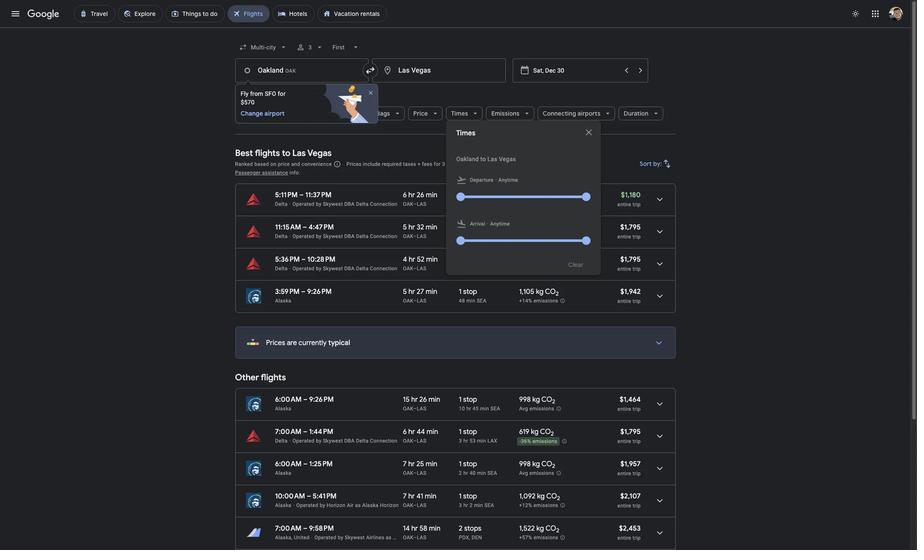 Task type: locate. For each thing, give the bounding box(es) containing it.
5 for 5 hr 27 min
[[403, 288, 407, 296]]

2 6:00 am from the top
[[275, 460, 302, 469]]

9:26 pm up 1:44 pm text field
[[309, 396, 334, 404]]

emissions inside popup button
[[533, 234, 557, 240]]

entire down '$1,957'
[[617, 471, 631, 477]]

lax for 868
[[487, 234, 497, 240]]

1 vertical spatial avg
[[519, 471, 528, 477]]

1 998 kg co 2 from the top
[[519, 396, 555, 406]]

leaves oakland international airport at 7:00 am on saturday, december 30 and arrives at harry reid international airport at 1:44 pm on saturday, december 30. element
[[275, 428, 333, 437]]

1464 US dollars text field
[[620, 396, 641, 404]]

6 trip from the top
[[633, 439, 641, 445]]

0 vertical spatial as
[[355, 503, 361, 509]]

hr left 32
[[409, 223, 415, 232]]

9 las from the top
[[417, 535, 426, 541]]

46 inside 1 stop 2 hr 46 min lax
[[470, 234, 476, 240]]

3 las from the top
[[417, 266, 426, 272]]

6:00 am for 9:26 pm
[[275, 396, 302, 404]]

Arrival time: 9:58 PM. text field
[[309, 525, 334, 533]]

las
[[292, 148, 306, 159], [487, 156, 497, 163]]

min inside 1 stop 3 hr 53 min lax
[[477, 438, 486, 444]]

leaves oakland international airport at 11:15 am on saturday, december 30 and arrives at harry reid international airport at 4:47 pm on saturday, december 30. element
[[275, 223, 334, 232]]

las inside 6 hr 26 min oak – las
[[417, 201, 426, 207]]

more details image
[[648, 333, 669, 354]]

skywest for 10:28 pm
[[323, 266, 343, 272]]

0 vertical spatial avg
[[519, 406, 528, 412]]

2 inside 868 kg co 2
[[552, 194, 555, 201]]

8 las from the top
[[417, 503, 426, 509]]

1 6 from the top
[[403, 191, 407, 200]]

1 vertical spatial 7
[[403, 493, 407, 501]]

 image
[[289, 201, 291, 207], [289, 234, 291, 240], [289, 438, 291, 444]]

las inside '5 hr 32 min oak – las'
[[417, 234, 426, 240]]

3 1 stop flight. element from the top
[[459, 288, 477, 298]]

sea for 15 hr 26 min
[[491, 406, 500, 412]]

Arrival time: 1:25 PM. text field
[[309, 460, 333, 469]]

co inside 1,092 kg co 2
[[546, 493, 557, 501]]

1 stop 3 hr 2 min sea
[[459, 493, 494, 509]]

– right 5:11 pm
[[299, 191, 304, 200]]

are
[[287, 339, 297, 348]]

min right 41
[[425, 493, 436, 501]]

3 oak from the top
[[403, 266, 413, 272]]

1 for 6 hr 26 min
[[459, 191, 462, 200]]

1 stop 2 hr 40 min sea
[[459, 460, 497, 477]]

2 inside 1,092 kg co 2
[[557, 495, 560, 503]]

1 horizontal spatial horizon
[[380, 503, 399, 509]]

+57%
[[519, 535, 532, 541]]

total duration 5 hr 32 min. element
[[403, 223, 459, 233]]

entire inside $1,180 entire trip
[[617, 202, 631, 208]]

oak for 7 hr 25 min
[[403, 471, 413, 477]]

0 vertical spatial times
[[451, 110, 468, 117]]

5 left the '27'
[[403, 288, 407, 296]]

9 oak from the top
[[403, 535, 413, 541]]

trip for 7 hr 41 min
[[633, 503, 641, 509]]

min
[[426, 191, 437, 200], [477, 201, 486, 207], [426, 223, 437, 232], [477, 234, 486, 240], [426, 256, 438, 264], [426, 288, 437, 296], [466, 298, 475, 304], [429, 396, 440, 404], [480, 406, 489, 412], [427, 428, 438, 437], [477, 438, 486, 444], [426, 460, 437, 469], [477, 471, 486, 477], [425, 493, 436, 501], [474, 503, 483, 509], [429, 525, 441, 533]]

None text field
[[235, 59, 369, 83]]

2 up pdx
[[459, 525, 463, 533]]

kg up -36% emissions
[[531, 428, 539, 437]]

hr down layover (1 of 1) is a 2 hr 46 min layover at salt lake city international airport in salt lake city. element
[[463, 234, 468, 240]]

4 1 stop flight. element from the top
[[459, 396, 477, 406]]

1 for 5 hr 27 min
[[459, 288, 462, 296]]

1 avg emissions from the top
[[519, 406, 554, 412]]

0 vertical spatial -
[[520, 202, 521, 208]]

– inside 7 hr 25 min oak – las
[[413, 471, 417, 477]]

oak inside "5 hr 27 min oak – las"
[[403, 298, 413, 304]]

1 5 from the top
[[403, 223, 407, 232]]

3 trip from the top
[[633, 266, 641, 272]]

best
[[235, 148, 253, 159]]

operated by skywest dba delta connection down 1:44 pm text field
[[293, 438, 397, 444]]

6 stop from the top
[[463, 460, 477, 469]]

$1,795 down $1,180 entire trip
[[620, 223, 641, 232]]

1 $1,795 entire trip from the top
[[617, 223, 641, 240]]

oak for 7 hr 41 min
[[403, 503, 413, 509]]

oak for 4 hr 52 min
[[403, 266, 413, 272]]

as left skywest
[[386, 535, 391, 541]]

as
[[355, 503, 361, 509], [386, 535, 391, 541]]

flight details. leaves oakland international airport at 6:00 am on saturday, december 30 and arrives at harry reid international airport at 1:25 pm on saturday, december 30. image
[[649, 459, 670, 479]]

0 vertical spatial lax
[[487, 234, 497, 240]]

0 vertical spatial $1,795 entire trip
[[617, 223, 641, 240]]

1795 US dollars text field
[[620, 223, 641, 232], [620, 428, 641, 437]]

4 oak from the top
[[403, 298, 413, 304]]

0 vertical spatial 6
[[403, 191, 407, 200]]

kg
[[532, 191, 540, 200], [536, 288, 544, 296], [532, 396, 540, 404], [531, 428, 539, 437], [532, 460, 540, 469], [537, 493, 545, 501], [536, 525, 544, 533]]

1942 US dollars text field
[[620, 288, 641, 296]]

price
[[413, 110, 428, 117]]

trip down '$1,957'
[[633, 471, 641, 477]]

 image down 11:15 am
[[289, 234, 291, 240]]

0 horizontal spatial and
[[291, 161, 300, 167]]

1 vertical spatial 5
[[403, 288, 407, 296]]

1 vertical spatial -
[[520, 234, 521, 240]]

trip inside $1,464 entire trip
[[633, 406, 641, 413]]

0 vertical spatial 9:26 pm
[[307, 288, 332, 296]]

4 connection from the top
[[370, 438, 397, 444]]

skywest for 11:37 pm
[[323, 201, 343, 207]]

7 stop from the top
[[463, 493, 477, 501]]

anytime for departure
[[498, 177, 518, 183]]

4:47 pm
[[309, 223, 334, 232]]

kg up 619 kg co 2
[[532, 396, 540, 404]]

-
[[520, 202, 521, 208], [520, 234, 521, 240], [520, 439, 521, 445]]

5 entire from the top
[[617, 406, 631, 413]]

kg inside 1,522 kg co 2
[[536, 525, 544, 533]]

1 vertical spatial 6:00 am
[[275, 460, 302, 469]]

2 inside 1 stop 2 hr 40 min sea
[[459, 471, 462, 477]]

10:28 pm
[[307, 256, 335, 264]]

Departure time: 5:11 PM. text field
[[275, 191, 298, 200]]

1 connection from the top
[[370, 201, 397, 207]]

by
[[316, 201, 321, 207], [316, 234, 321, 240], [316, 266, 321, 272], [316, 438, 321, 444], [320, 503, 325, 509], [338, 535, 343, 541]]

9:26 pm for 6:00 am
[[309, 396, 334, 404]]

7:00 am for 7:00 am – 9:58 pm
[[275, 525, 301, 533]]

flights for best
[[255, 148, 280, 159]]

sea inside 1 stop 3 hr 2 min sea
[[484, 503, 494, 509]]

1795 us dollars text field for $1,180
[[620, 223, 641, 232]]

6 for 6 hr 26 min
[[403, 191, 407, 200]]

horizon left 'air' on the left of the page
[[327, 503, 346, 509]]

las for 7 hr 25 min
[[417, 471, 426, 477]]

2 1795 us dollars text field from the top
[[620, 428, 641, 437]]

leaves oakland international airport at 6:00 am on saturday, december 30 and arrives at harry reid international airport at 1:25 pm on saturday, december 30. element
[[275, 460, 333, 469]]

2 998 kg co 2 from the top
[[519, 460, 555, 470]]

flights for other
[[261, 373, 286, 383]]

stop for 7 hr 41 min
[[463, 493, 477, 501]]

stops
[[464, 525, 481, 533]]

3 operated by skywest dba delta connection from the top
[[293, 266, 397, 272]]

 image down 7:00 am text box
[[289, 438, 291, 444]]

2 up +14% emissions
[[556, 290, 559, 298]]

15
[[403, 396, 410, 404]]

1 for 6 hr 44 min
[[459, 428, 462, 437]]

5 1 stop flight. element from the top
[[459, 428, 477, 438]]

by down 4:47 pm
[[316, 234, 321, 240]]

11:15 am – 4:47 pm
[[275, 223, 334, 232]]

stop for 6 hr 44 min
[[463, 428, 477, 437]]

33%
[[521, 234, 531, 240]]

flight details. leaves oakland international airport at 5:36 pm on saturday, december 30 and arrives at harry reid international airport at 10:28 pm on saturday, december 30. image
[[649, 254, 670, 274]]

on
[[270, 161, 276, 167]]

total duration 5 hr 27 min. element
[[403, 288, 459, 298]]

6:00 am inside 6:00 am – 1:25 pm alaska
[[275, 460, 302, 469]]

las down 32
[[417, 234, 426, 240]]

stop for 5 hr 32 min
[[463, 223, 477, 232]]

0 vertical spatial 46
[[470, 201, 476, 207]]

26 inside 6 hr 26 min oak – las
[[417, 191, 424, 200]]

8 entire from the top
[[617, 503, 631, 509]]

– inside "5 hr 27 min oak – las"
[[413, 298, 417, 304]]

6 1 stop flight. element from the top
[[459, 460, 477, 470]]

skywest down 11:37 pm
[[323, 201, 343, 207]]

5 las from the top
[[417, 406, 426, 412]]

by for 11:37 pm
[[316, 201, 321, 207]]

2 trip from the top
[[633, 234, 641, 240]]

currently
[[299, 339, 327, 348]]

anytime up layover (1 of 1) is a 2 hr 46 min layover at los angeles international airport in los angeles. element
[[490, 221, 510, 227]]

oak up 4
[[403, 234, 413, 240]]

5 oak from the top
[[403, 406, 413, 412]]

2  image from the top
[[289, 234, 291, 240]]

1 vertical spatial avg emissions
[[519, 471, 554, 477]]

other flights
[[235, 373, 286, 383]]

0 vertical spatial $1,795
[[620, 223, 641, 232]]

3 - from the top
[[520, 439, 521, 445]]

operated by skywest dba delta connection down 4:47 pm
[[293, 234, 397, 240]]

prices for include
[[346, 161, 362, 167]]

5 stop from the top
[[463, 428, 477, 437]]

by for 1:44 pm
[[316, 438, 321, 444]]

– inside the 6 hr 44 min oak – las
[[413, 438, 417, 444]]

46 for 6 hr 26 min
[[470, 201, 476, 207]]

0 vertical spatial anytime
[[498, 177, 518, 183]]

1 vertical spatial $1,795 entire trip
[[617, 256, 641, 272]]

4 hr 52 min oak – las
[[403, 256, 438, 272]]

entire inside $2,107 entire trip
[[617, 503, 631, 509]]

all
[[251, 110, 259, 117]]

– down the total duration 15 hr 26 min. element
[[413, 406, 417, 412]]

1 lax from the top
[[487, 234, 497, 240]]

hr inside "1 stop 10 hr 45 min sea"
[[466, 406, 471, 412]]

1 horizontal spatial for
[[434, 161, 441, 167]]

0 vertical spatial 7
[[403, 460, 407, 469]]

trip inside $1,180 entire trip
[[633, 202, 641, 208]]

entire down $1,464
[[617, 406, 631, 413]]

+14% emissions
[[519, 298, 558, 304]]

ranked based on price and convenience
[[235, 161, 332, 167]]

6 oak from the top
[[403, 438, 413, 444]]

2 up stops
[[470, 503, 473, 509]]

$2,453
[[619, 525, 641, 533]]

3 $1,795 from the top
[[620, 428, 641, 437]]

lax
[[487, 234, 497, 240], [487, 438, 497, 444]]

2 7 from the top
[[403, 493, 407, 501]]

sea inside "1 stop 10 hr 45 min sea"
[[491, 406, 500, 412]]

25
[[416, 460, 424, 469]]

entire for 14 hr 58 min
[[617, 536, 631, 542]]

$1,795 down $1,464 entire trip
[[620, 428, 641, 437]]

min inside "1 stop 10 hr 45 min sea"
[[480, 406, 489, 412]]

7:00 am
[[275, 428, 301, 437], [275, 525, 301, 533]]

26
[[417, 191, 424, 200], [419, 396, 427, 404]]

1 vertical spatial 998
[[519, 460, 531, 469]]

0 horizontal spatial horizon
[[327, 503, 346, 509]]

7 1 stop flight. element from the top
[[459, 493, 477, 502]]

– left 9:26 pm text field
[[303, 396, 308, 404]]

fees
[[422, 161, 432, 167]]

1 vertical spatial 9:26 pm
[[309, 396, 334, 404]]

oak inside 7 hr 41 min oak – las
[[403, 503, 413, 509]]

as right 'air' on the left of the page
[[355, 503, 361, 509]]

2 inside 1 stop 3 hr 2 min sea
[[470, 503, 473, 509]]

connection for 4 hr 52 min
[[370, 266, 397, 272]]

layover (1 of 1) is a 3 hr 53 min layover at los angeles international airport in los angeles. element
[[459, 438, 515, 445]]

998 for 7 hr 25 min
[[519, 460, 531, 469]]

14 hr 58 min oak – las
[[403, 525, 441, 541]]

1 6:00 am from the top
[[275, 396, 302, 404]]

sea inside 1 stop 48 min sea
[[477, 298, 487, 304]]

for right sfo
[[278, 90, 286, 97]]

co up +12% emissions
[[546, 493, 557, 501]]

2 46 from the top
[[470, 234, 476, 240]]

2 operated by skywest dba delta connection from the top
[[293, 234, 397, 240]]

7 trip from the top
[[633, 471, 641, 477]]

assistance
[[262, 170, 288, 176]]

connection for 5 hr 32 min
[[370, 234, 397, 240]]

9 entire from the top
[[617, 536, 631, 542]]

4 stop from the top
[[463, 396, 477, 404]]

prices are currently typical
[[266, 339, 350, 348]]

lax inside 1 stop 2 hr 46 min lax
[[487, 234, 497, 240]]

1 vertical spatial $1,795
[[620, 256, 641, 264]]

1 46 from the top
[[470, 201, 476, 207]]

2 998 from the top
[[519, 460, 531, 469]]

1 inside 1 stop 2 hr 40 min sea
[[459, 460, 462, 469]]

Departure time: 3:59 PM. text field
[[275, 288, 300, 296]]

main menu image
[[10, 9, 21, 19]]

avg emissions for $1,464
[[519, 406, 554, 412]]

for inside prices include required taxes + fees for 3 passengers. optional charges and passenger assistance
[[434, 161, 441, 167]]

2 1 stop flight. element from the top
[[459, 223, 477, 233]]

7 1 from the top
[[459, 493, 462, 501]]

48
[[459, 298, 465, 304]]

by down 1:44 pm text field
[[316, 438, 321, 444]]

operated down 7:00 am – 1:44 pm
[[293, 438, 315, 444]]

kg inside 868 kg co 2
[[532, 191, 540, 200]]

emissions down 619 kg co 2
[[533, 439, 557, 445]]

skywest down 1:44 pm
[[323, 438, 343, 444]]

1  image from the top
[[289, 201, 291, 207]]

avg up 1,092
[[519, 471, 528, 477]]

sea right the 45
[[491, 406, 500, 412]]

times inside popup button
[[451, 110, 468, 117]]

oak inside 14 hr 58 min oak – las
[[403, 535, 413, 541]]

duration
[[624, 110, 649, 117]]

stop inside "1 stop 10 hr 45 min sea"
[[463, 396, 477, 404]]

include
[[363, 161, 380, 167]]

1 stop flight. element for 5 hr 32 min
[[459, 223, 477, 233]]

1 inside 1 stop 2 hr 46 min lax
[[459, 223, 462, 232]]

2 vertical spatial $1,795
[[620, 428, 641, 437]]

avg for 15 hr 26 min
[[519, 406, 528, 412]]

layover (1 of 1) is a 2 hr 40 min layover at seattle-tacoma international airport in seattle. element
[[459, 470, 515, 477]]

1 vertical spatial 46
[[470, 234, 476, 240]]

– down the "44"
[[413, 438, 417, 444]]

entire up 1957 us dollars text box
[[617, 439, 631, 445]]

min down fees on the left top of the page
[[426, 191, 437, 200]]

oak for 5 hr 32 min
[[403, 234, 413, 240]]

1,105
[[519, 288, 534, 296]]

5 inside '5 hr 32 min oak – las'
[[403, 223, 407, 232]]

5:36 pm
[[275, 256, 300, 264]]

fly from sfo for $570 change airport
[[241, 90, 286, 117]]

leaves oakland international airport at 10:00 am on saturday, december 30 and arrives at harry reid international airport at 5:41 pm on saturday, december 30. element
[[275, 493, 337, 501]]

2 inside the 1,105 kg co 2
[[556, 290, 559, 298]]

to right oakland
[[480, 156, 486, 163]]

skywest for 4:47 pm
[[323, 234, 343, 240]]

trip for 14 hr 58 min
[[633, 536, 641, 542]]

las for 5 hr 27 min
[[417, 298, 426, 304]]

4 las from the top
[[417, 298, 426, 304]]

1 stop flight. element for 7 hr 41 min
[[459, 493, 477, 502]]

airlines
[[331, 110, 353, 117], [366, 535, 384, 541]]

entire down $2,107
[[617, 503, 631, 509]]

9:26 pm inside 6:00 am – 9:26 pm alaska
[[309, 396, 334, 404]]

oak inside 7 hr 25 min oak – las
[[403, 471, 413, 477]]

2 avg from the top
[[519, 471, 528, 477]]

46
[[470, 201, 476, 207], [470, 234, 476, 240]]

– down 25
[[413, 471, 417, 477]]

0 vertical spatial airlines
[[331, 110, 353, 117]]

2 inside 1 stop 2 hr 46 min slc
[[459, 201, 462, 207]]

airlines down the operated by horizon air as alaska horizon
[[366, 535, 384, 541]]

0 vertical spatial avg emissions
[[519, 406, 554, 412]]

2 stop from the top
[[463, 223, 477, 232]]

3 1 from the top
[[459, 288, 462, 296]]

998 kg co 2 for $1,464
[[519, 396, 555, 406]]

11%
[[521, 202, 531, 208]]

hr inside "5 hr 27 min oak – las"
[[409, 288, 415, 296]]

868 kg co 2
[[519, 191, 555, 201]]

stop inside 1 stop 3 hr 53 min lax
[[463, 428, 477, 437]]

connection down prices include required taxes + fees for 3 passengers. optional charges and passenger assistance at top
[[370, 201, 397, 207]]

las inside 7 hr 25 min oak – las
[[417, 471, 426, 477]]

8 trip from the top
[[633, 503, 641, 509]]

sea right 40
[[487, 471, 497, 477]]

1 $1,795 from the top
[[620, 223, 641, 232]]

anytime down the charges
[[498, 177, 518, 183]]

1 vertical spatial prices
[[266, 339, 285, 348]]

times down times popup button
[[456, 129, 476, 138]]

998 kg co 2 down -36% emissions
[[519, 460, 555, 470]]

1 horizontal spatial airlines
[[366, 535, 384, 541]]

– down 41
[[413, 503, 417, 509]]

hr left the '27'
[[409, 288, 415, 296]]

$1,464 entire trip
[[617, 396, 641, 413]]

airports
[[578, 110, 600, 117]]

1 vertical spatial 6
[[403, 428, 407, 437]]

6 inside 6 hr 26 min oak – las
[[403, 191, 407, 200]]

2 oak from the top
[[403, 234, 413, 240]]

hr right 14
[[411, 525, 418, 533]]

6 entire from the top
[[617, 439, 631, 445]]

trip down $1,180
[[633, 202, 641, 208]]

oak inside 15 hr 26 min oak – las
[[403, 406, 413, 412]]

2 las from the top
[[417, 234, 426, 240]]

1 stop flight. element up 48
[[459, 288, 477, 298]]

1 vertical spatial flights
[[261, 373, 286, 383]]

min right 25
[[426, 460, 437, 469]]

1 stop flight. element for 5 hr 27 min
[[459, 288, 477, 298]]

9 trip from the top
[[633, 536, 641, 542]]

Departure time: 7:00 AM. text field
[[275, 428, 301, 437]]

hr inside '5 hr 32 min oak – las'
[[409, 223, 415, 232]]

1 horizontal spatial vegas
[[499, 156, 516, 163]]

– down the '27'
[[413, 298, 417, 304]]

stop inside 1 stop 48 min sea
[[463, 288, 477, 296]]

las for 5 hr 32 min
[[417, 234, 426, 240]]

3 entire from the top
[[617, 266, 631, 272]]

0 horizontal spatial airlines
[[331, 110, 353, 117]]

connection left '5 hr 32 min oak – las' at top
[[370, 234, 397, 240]]

1 998 from the top
[[519, 396, 531, 404]]

Arrival time: 11:37 PM. text field
[[305, 191, 332, 200]]

7 entire from the top
[[617, 471, 631, 477]]

3  image from the top
[[289, 438, 291, 444]]

2 inside 2 stops pdx , den
[[459, 525, 463, 533]]

operated down 5:36 pm – 10:28 pm
[[293, 266, 315, 272]]

min right 15
[[429, 396, 440, 404]]

4 operated by skywest dba delta connection from the top
[[293, 438, 397, 444]]

2 vertical spatial  image
[[289, 438, 291, 444]]

6 las from the top
[[417, 438, 426, 444]]

1 vertical spatial 7:00 am
[[275, 525, 301, 533]]

1 stop flight. element for 6 hr 44 min
[[459, 428, 477, 438]]

stop up 53
[[463, 428, 477, 437]]

0 vertical spatial for
[[278, 90, 286, 97]]

las for 6 hr 26 min
[[417, 201, 426, 207]]

entire down 2453 us dollars text box
[[617, 536, 631, 542]]

bags button
[[371, 103, 405, 124]]

9:26 pm
[[307, 288, 332, 296], [309, 396, 334, 404]]

2107 US dollars text field
[[620, 493, 641, 501]]

3 $1,795 entire trip from the top
[[617, 428, 641, 445]]

hr inside 15 hr 26 min oak – las
[[411, 396, 418, 404]]

9:58 pm
[[309, 525, 334, 533]]

main content
[[235, 142, 676, 551]]

0 horizontal spatial prices
[[266, 339, 285, 348]]

0 vertical spatial 1795 us dollars text field
[[620, 223, 641, 232]]

hr inside 1 stop 3 hr 53 min lax
[[463, 438, 468, 444]]

min left slc
[[477, 201, 486, 207]]

1957 US dollars text field
[[620, 460, 641, 469]]

None field
[[235, 40, 291, 55], [329, 40, 363, 55], [235, 40, 291, 55], [329, 40, 363, 55]]

kg up -11% emissions
[[532, 191, 540, 200]]

based
[[254, 161, 269, 167]]

0 vertical spatial 26
[[417, 191, 424, 200]]

None search field
[[235, 37, 676, 275]]

1 las from the top
[[417, 201, 426, 207]]

Arrival time: 5:41 PM. text field
[[313, 493, 337, 501]]

las inside 14 hr 58 min oak – las
[[417, 535, 426, 541]]

total duration 15 hr 26 min. element
[[403, 396, 459, 406]]

oak inside the 4 hr 52 min oak – las
[[403, 266, 413, 272]]

passengers.
[[446, 161, 476, 167]]

1 and from the left
[[291, 161, 300, 167]]

5 left 32
[[403, 223, 407, 232]]

0 vertical spatial prices
[[346, 161, 362, 167]]

26 inside 15 hr 26 min oak – las
[[419, 396, 427, 404]]

2 connection from the top
[[370, 234, 397, 240]]

5 for 5 hr 32 min
[[403, 223, 407, 232]]

entire up 1795 us dollars text box
[[617, 234, 631, 240]]

avg for 7 hr 25 min
[[519, 471, 528, 477]]

min right 40
[[477, 471, 486, 477]]

trip down $1,464
[[633, 406, 641, 413]]

0 vertical spatial 7:00 am
[[275, 428, 301, 437]]

1 stop flight. element down 40
[[459, 493, 477, 502]]

horizon left 7 hr 41 min oak – las
[[380, 503, 399, 509]]

0 vertical spatial  image
[[289, 201, 291, 207]]

2 vertical spatial -
[[520, 439, 521, 445]]

1 stop flight. element
[[459, 191, 477, 201], [459, 223, 477, 233], [459, 288, 477, 298], [459, 396, 477, 406], [459, 428, 477, 438], [459, 460, 477, 470], [459, 493, 477, 502]]

1 down 10
[[459, 428, 462, 437]]

7:00 am for 7:00 am – 1:44 pm
[[275, 428, 301, 437]]

entire
[[617, 202, 631, 208], [617, 234, 631, 240], [617, 266, 631, 272], [617, 299, 631, 305], [617, 406, 631, 413], [617, 439, 631, 445], [617, 471, 631, 477], [617, 503, 631, 509], [617, 536, 631, 542]]

32
[[417, 223, 424, 232]]

oak for 15 hr 26 min
[[403, 406, 413, 412]]

las inside the 4 hr 52 min oak – las
[[417, 266, 426, 272]]

2 entire from the top
[[617, 234, 631, 240]]

868
[[519, 191, 531, 200]]

46 left slc
[[470, 201, 476, 207]]

hr right 15
[[411, 396, 418, 404]]

– right departure time: 5:36 pm. text box
[[301, 256, 306, 264]]

times button
[[446, 103, 483, 124]]

1 stop 2 hr 46 min lax
[[459, 223, 497, 240]]

1 vertical spatial lax
[[487, 438, 497, 444]]

entire inside the $2,453 entire trip
[[617, 536, 631, 542]]

4 trip from the top
[[633, 299, 641, 305]]

0 horizontal spatial for
[[278, 90, 286, 97]]

-36% emissions
[[520, 439, 557, 445]]

kg inside 1,092 kg co 2
[[537, 493, 545, 501]]

4 entire from the top
[[617, 299, 631, 305]]

2 5 from the top
[[403, 288, 407, 296]]

1 1 stop flight. element from the top
[[459, 191, 477, 201]]

2 stops pdx , den
[[459, 525, 482, 541]]

$1,795
[[620, 223, 641, 232], [620, 256, 641, 264], [620, 428, 641, 437]]

co for $1,464
[[541, 396, 552, 404]]

1 vertical spatial 998 kg co 2
[[519, 460, 555, 470]]

1 entire from the top
[[617, 202, 631, 208]]

46 for 5 hr 32 min
[[470, 234, 476, 240]]

kg for $2,107
[[537, 493, 545, 501]]

avg emissions
[[519, 406, 554, 412], [519, 471, 554, 477]]

flight details. leaves oakland international airport at 7:00 am on saturday, december 30 and arrives at harry reid international airport at 9:58 pm on saturday, december 30. image
[[649, 523, 670, 544]]

stop for 5 hr 27 min
[[463, 288, 477, 296]]

1 horizontal spatial prices
[[346, 161, 362, 167]]

5 1 from the top
[[459, 428, 462, 437]]

53
[[470, 438, 476, 444]]

2 vertical spatial $1,795 entire trip
[[617, 428, 641, 445]]

alaska
[[275, 298, 291, 304], [275, 406, 291, 412], [275, 471, 291, 477], [275, 503, 291, 509], [362, 503, 379, 509], [393, 535, 409, 541]]

main content containing best flights to las vegas
[[235, 142, 676, 551]]

$1,957
[[620, 460, 641, 469]]

change
[[241, 110, 263, 117]]

1 - from the top
[[520, 202, 521, 208]]

1 oak from the top
[[403, 201, 413, 207]]

1 inside 1 stop 48 min sea
[[459, 288, 462, 296]]

2 - from the top
[[520, 234, 521, 240]]

 image
[[289, 266, 291, 272]]

learn more about ranking image
[[334, 160, 341, 168]]

1 vertical spatial for
[[434, 161, 441, 167]]

layover (1 of 2) is a 6 hr 54 min layover at portland international airport in portland. layover (2 of 2) is a 1 hr 43 min layover at denver international airport in denver. element
[[459, 535, 515, 542]]

$2,107 entire trip
[[617, 493, 641, 509]]

hr left the "44"
[[408, 428, 415, 437]]

7 las from the top
[[417, 471, 426, 477]]

trip for 5 hr 27 min
[[633, 299, 641, 305]]

1,092
[[519, 493, 536, 501]]

trip down $2,107
[[633, 503, 641, 509]]

oak inside '5 hr 32 min oak – las'
[[403, 234, 413, 240]]

trip inside the $2,453 entire trip
[[633, 536, 641, 542]]

entire for 15 hr 26 min
[[617, 406, 631, 413]]

operated for 5:36 pm
[[293, 266, 315, 272]]

1 dba from the top
[[344, 201, 355, 207]]

- for 868
[[520, 202, 521, 208]]

-33% emissions button
[[517, 223, 567, 242]]

Departure time: 5:36 PM. text field
[[275, 256, 300, 264]]

0 vertical spatial 998 kg co 2
[[519, 396, 555, 406]]

from
[[250, 90, 263, 97]]

total duration 6 hr 26 min. element
[[403, 191, 459, 201]]

2 avg emissions from the top
[[519, 471, 554, 477]]

entire for 5 hr 27 min
[[617, 299, 631, 305]]

7 left 25
[[403, 460, 407, 469]]

1 vertical spatial 1795 us dollars text field
[[620, 428, 641, 437]]

1 stop flight. element up 10
[[459, 396, 477, 406]]

anytime for arrival
[[490, 221, 510, 227]]

1 vertical spatial 26
[[419, 396, 427, 404]]

1 stop from the top
[[463, 191, 477, 200]]

by:
[[653, 160, 662, 168]]

– inside 6:00 am – 1:25 pm alaska
[[303, 460, 308, 469]]

10:00 am – 5:41 pm
[[275, 493, 337, 501]]

7 oak from the top
[[403, 471, 413, 477]]

kg for $2,453
[[536, 525, 544, 533]]

entire inside $1,942 entire trip
[[617, 299, 631, 305]]

2 inside 619 kg co 2
[[551, 431, 554, 438]]

min right the '27'
[[426, 288, 437, 296]]

hr inside 7 hr 25 min oak – las
[[408, 460, 415, 469]]

1180 US dollars text field
[[621, 191, 641, 200]]

2 dba from the top
[[344, 234, 355, 240]]

hr up stops
[[463, 503, 468, 509]]

entire for 5 hr 32 min
[[617, 234, 631, 240]]

0 horizontal spatial as
[[355, 503, 361, 509]]

connection left the 4 hr 52 min oak – las
[[370, 266, 397, 272]]

total duration 4 hr 52 min. element
[[403, 256, 459, 265]]

oak for 5 hr 27 min
[[403, 298, 413, 304]]

3 connection from the top
[[370, 266, 397, 272]]

total duration 6 hr 44 min. element
[[403, 428, 459, 438]]

0 vertical spatial 6:00 am
[[275, 396, 302, 404]]

las for 7 hr 41 min
[[417, 503, 426, 509]]

1 horizontal spatial as
[[386, 535, 391, 541]]

1 vertical spatial  image
[[289, 234, 291, 240]]

stop inside 1 stop 2 hr 46 min lax
[[463, 223, 477, 232]]

5 trip from the top
[[633, 406, 641, 413]]

avg emissions for $1,957
[[519, 471, 554, 477]]

1 vertical spatial as
[[386, 535, 391, 541]]

min down arrival
[[477, 234, 486, 240]]

2 6 from the top
[[403, 428, 407, 437]]

sea for 7 hr 25 min
[[487, 471, 497, 477]]

27
[[417, 288, 424, 296]]

4 1 from the top
[[459, 396, 462, 404]]

1 inside "1 stop 10 hr 45 min sea"
[[459, 396, 462, 404]]

0 horizontal spatial vegas
[[307, 148, 332, 159]]

las down 52
[[417, 266, 426, 272]]

5
[[403, 223, 407, 232], [403, 288, 407, 296]]

trip down 2453 us dollars text box
[[633, 536, 641, 542]]

1 1795 us dollars text field from the top
[[620, 223, 641, 232]]

Arrival time: 9:26 PM. text field
[[307, 288, 332, 296]]

kg for $1,795
[[531, 428, 539, 437]]

min inside the 6 hr 44 min oak – las
[[427, 428, 438, 437]]

1 7 from the top
[[403, 460, 407, 469]]

2 and from the left
[[520, 161, 529, 167]]

trip inside $1,957 entire trip
[[633, 471, 641, 477]]

kg up +14% emissions
[[536, 288, 544, 296]]

9:26 pm inside 3:59 pm – 9:26 pm alaska
[[307, 288, 332, 296]]

6:00 am up 7:00 am text box
[[275, 396, 302, 404]]

stops, not selected image
[[287, 103, 323, 124]]

alaska,
[[275, 535, 293, 541]]

1 vertical spatial airlines
[[366, 535, 384, 541]]

none search field containing times
[[235, 37, 676, 275]]

las inside the 6 hr 44 min oak – las
[[417, 438, 426, 444]]

1 horizontal spatial and
[[520, 161, 529, 167]]

3 dba from the top
[[344, 266, 355, 272]]

4 dba from the top
[[344, 438, 355, 444]]

avg emissions up 619 kg co 2
[[519, 406, 554, 412]]

las inside 15 hr 26 min oak – las
[[417, 406, 426, 412]]

44
[[417, 428, 425, 437]]

1 trip from the top
[[633, 202, 641, 208]]

3 stop from the top
[[463, 288, 477, 296]]

avg
[[519, 406, 528, 412], [519, 471, 528, 477]]

co up -36% emissions
[[540, 428, 551, 437]]

skywest down 10:28 pm text field
[[323, 266, 343, 272]]

1 vertical spatial anytime
[[490, 221, 510, 227]]

kg inside the 1,105 kg co 2
[[536, 288, 544, 296]]

sea right 48
[[477, 298, 487, 304]]

trip inside $1,942 entire trip
[[633, 299, 641, 305]]

619
[[519, 428, 529, 437]]

0 vertical spatial 998
[[519, 396, 531, 404]]

slc
[[487, 201, 497, 207]]

min inside '5 hr 32 min oak – las'
[[426, 223, 437, 232]]

0 vertical spatial flights
[[255, 148, 280, 159]]

las inside "5 hr 27 min oak – las"
[[417, 298, 426, 304]]

2 7:00 am from the top
[[275, 525, 301, 533]]

kg for $1,957
[[532, 460, 540, 469]]

operated for 7:00 am
[[293, 438, 315, 444]]

0 vertical spatial 5
[[403, 223, 407, 232]]

7 left 41
[[403, 493, 407, 501]]

None text field
[[372, 59, 506, 83]]

6:00 am down 7:00 am text box
[[275, 460, 302, 469]]



Task type: vqa. For each thing, say whether or not it's contained in the screenshot.
co
yes



Task type: describe. For each thing, give the bounding box(es) containing it.
$1,795 entire trip for $1,464
[[617, 428, 641, 445]]

vegas inside main content
[[307, 148, 332, 159]]

– up united
[[303, 525, 307, 533]]

flight details. leaves oakland international airport at 5:11 pm on saturday, december 30 and arrives at harry reid international airport at 11:37 pm on saturday, december 30. image
[[649, 189, 670, 210]]

flight details. leaves oakland international airport at 6:00 am on saturday, december 30 and arrives at harry reid international airport at 9:26 pm on saturday, december 30. image
[[649, 394, 670, 415]]

emissions button
[[486, 103, 534, 124]]

flight details. leaves oakland international airport at 10:00 am on saturday, december 30 and arrives at harry reid international airport at 5:41 pm on saturday, december 30. image
[[649, 491, 670, 511]]

5 hr 32 min oak – las
[[403, 223, 437, 240]]

entire for 6 hr 26 min
[[617, 202, 631, 208]]

1:44 pm
[[309, 428, 333, 437]]

as for 14 hr 58 min
[[386, 535, 391, 541]]

kg for $1,942
[[536, 288, 544, 296]]

$2,453 entire trip
[[617, 525, 641, 542]]

las for 14 hr 58 min
[[417, 535, 426, 541]]

co for $1,942
[[545, 288, 556, 296]]

operated for 5:11 pm
[[293, 201, 315, 207]]

entire for 7 hr 25 min
[[617, 471, 631, 477]]

– inside '5 hr 32 min oak – las'
[[413, 234, 417, 240]]

– inside 14 hr 58 min oak – las
[[413, 535, 417, 541]]

for inside fly from sfo for $570 change airport
[[278, 90, 286, 97]]

alaska down 10:00 am
[[275, 503, 291, 509]]

leaves oakland international airport at 6:00 am on saturday, december 30 and arrives at harry reid international airport at 9:26 pm on saturday, december 30. element
[[275, 396, 334, 404]]

+12%
[[519, 503, 532, 509]]

sort
[[640, 160, 652, 168]]

min inside the 4 hr 52 min oak – las
[[426, 256, 438, 264]]

2 $1,795 from the top
[[620, 256, 641, 264]]

4
[[403, 256, 407, 264]]

skywest
[[411, 535, 431, 541]]

skywest down 'air' on the left of the page
[[345, 535, 365, 541]]

1 horizon from the left
[[327, 503, 346, 509]]

price
[[278, 161, 290, 167]]

dba for 5:36 pm – 10:28 pm
[[344, 266, 355, 272]]

alaska, united
[[275, 535, 309, 541]]

min inside 1 stop 48 min sea
[[466, 298, 475, 304]]

operated by skywest dba delta connection for 1:44 pm
[[293, 438, 397, 444]]

total duration 14 hr 58 min. element
[[403, 525, 459, 535]]

air
[[347, 503, 354, 509]]

filters
[[260, 110, 277, 117]]

hr inside the 4 hr 52 min oak – las
[[409, 256, 415, 264]]

las for 15 hr 26 min
[[417, 406, 426, 412]]

+
[[418, 161, 421, 167]]

hr inside 6 hr 26 min oak – las
[[408, 191, 415, 200]]

layover (1 of 1) is a 3 hr 2 min layover at seattle-tacoma international airport in seattle. element
[[459, 502, 515, 509]]

hr inside the 6 hr 44 min oak – las
[[408, 428, 415, 437]]

- for 619
[[520, 439, 521, 445]]

– inside the 4 hr 52 min oak – las
[[413, 266, 417, 272]]

airlines inside popup button
[[331, 110, 353, 117]]

vegas inside search box
[[499, 156, 516, 163]]

hr inside 1 stop 2 hr 46 min slc
[[463, 201, 468, 207]]

by down the operated by horizon air as alaska horizon
[[338, 535, 343, 541]]

add
[[245, 92, 257, 100]]

998 kg co 2 for $1,957
[[519, 460, 555, 470]]

10
[[459, 406, 465, 412]]

1:25 pm
[[309, 460, 333, 469]]

Departure time: 6:00 AM. text field
[[275, 396, 302, 404]]

kg for $1,180
[[532, 191, 540, 200]]

6:00 am for 1:25 pm
[[275, 460, 302, 469]]

co for $1,180
[[541, 191, 552, 200]]

1 vertical spatial times
[[456, 129, 476, 138]]

min inside 6 hr 26 min oak – las
[[426, 191, 437, 200]]

min inside 14 hr 58 min oak – las
[[429, 525, 441, 533]]

las for 6 hr 44 min
[[417, 438, 426, 444]]

3:59 pm – 9:26 pm alaska
[[275, 288, 332, 304]]

– left arrival time: 5:41 pm. text field
[[307, 493, 311, 501]]

leaves oakland international airport at 5:36 pm on saturday, december 30 and arrives at harry reid international airport at 10:28 pm on saturday, december 30. element
[[275, 256, 335, 264]]

7:00 am – 1:44 pm
[[275, 428, 333, 437]]

7 for 7 hr 41 min
[[403, 493, 407, 501]]

36%
[[521, 439, 531, 445]]

layover (1 of 1) is a 48 min layover at seattle-tacoma international airport in seattle. element
[[459, 298, 515, 305]]

dba for 7:00 am – 1:44 pm
[[344, 438, 355, 444]]

2 inside 1,522 kg co 2
[[556, 527, 559, 535]]

-11% emissions
[[520, 202, 557, 208]]

998 for 15 hr 26 min
[[519, 396, 531, 404]]

taxes
[[403, 161, 416, 167]]

10:00 am
[[275, 493, 305, 501]]

as for 7 hr 41 min
[[355, 503, 361, 509]]

+14%
[[519, 298, 532, 304]]

– left 4:47 pm text box
[[303, 223, 307, 232]]

hr inside 1 stop 2 hr 46 min lax
[[463, 234, 468, 240]]

emissions up 1,092 kg co 2
[[530, 471, 554, 477]]

1 for 5 hr 32 min
[[459, 223, 462, 232]]

Arrival time: 10:28 PM. text field
[[307, 256, 335, 264]]

1 horizontal spatial to
[[480, 156, 486, 163]]

trip for 5 hr 32 min
[[633, 234, 641, 240]]

$1,180
[[621, 191, 641, 200]]

$570
[[241, 99, 255, 106]]

total duration 7 hr 41 min. element
[[403, 493, 459, 502]]

7 for 7 hr 25 min
[[403, 460, 407, 469]]

oak for 14 hr 58 min
[[403, 535, 413, 541]]

,
[[469, 535, 470, 541]]

3 inside 1 stop 3 hr 53 min lax
[[459, 438, 462, 444]]

prices for are
[[266, 339, 285, 348]]

passenger
[[235, 170, 261, 176]]

flight
[[258, 92, 273, 100]]

Arrival time: 1:44 PM. text field
[[309, 428, 333, 437]]

1 stop 2 hr 46 min slc
[[459, 191, 497, 207]]

change appearance image
[[845, 3, 866, 24]]

7 hr 41 min oak – las
[[403, 493, 436, 509]]

oak for 6 hr 44 min
[[403, 438, 413, 444]]

charges
[[499, 161, 518, 167]]

connecting airports
[[543, 110, 600, 117]]

– inside 7 hr 41 min oak – las
[[413, 503, 417, 509]]

dba for 11:15 am – 4:47 pm
[[344, 234, 355, 240]]

airlines inside main content
[[366, 535, 384, 541]]

Arrival time: 4:47 PM. text field
[[309, 223, 334, 232]]

dba for 5:11 pm – 11:37 pm
[[344, 201, 355, 207]]

bags
[[376, 110, 390, 117]]

14
[[403, 525, 410, 533]]

Departure text field
[[533, 59, 619, 82]]

2 inside 1 stop 2 hr 46 min lax
[[459, 234, 462, 240]]

emissions up 619 kg co 2
[[530, 406, 554, 412]]

 image for 11:15 am
[[289, 234, 291, 240]]

Arrival time: 9:26 PM. text field
[[309, 396, 334, 404]]

6 hr 44 min oak – las
[[403, 428, 438, 444]]

hr inside 1 stop 2 hr 40 min sea
[[463, 471, 468, 477]]

entire for 7 hr 41 min
[[617, 503, 631, 509]]

6:00 am – 1:25 pm alaska
[[275, 460, 333, 477]]

6 for 6 hr 44 min
[[403, 428, 407, 437]]

0 horizontal spatial las
[[292, 148, 306, 159]]

airport
[[265, 110, 285, 117]]

1 horizontal spatial las
[[487, 156, 497, 163]]

1795 US dollars text field
[[620, 256, 641, 264]]

stop for 7 hr 25 min
[[463, 460, 477, 469]]

$1,795 for $1,180
[[620, 223, 641, 232]]

$1,795 for $1,464
[[620, 428, 641, 437]]

5:11 pm
[[275, 191, 298, 200]]

loading results progress bar
[[0, 28, 911, 29]]

emissions down 868 kg co 2
[[533, 202, 557, 208]]

1 for 7 hr 41 min
[[459, 493, 462, 501]]

departure
[[470, 177, 493, 183]]

min inside "5 hr 27 min oak – las"
[[426, 288, 437, 296]]

emissions down 1,092 kg co 2
[[534, 503, 558, 509]]

las for 4 hr 52 min
[[417, 266, 426, 272]]

alaska inside 3:59 pm – 9:26 pm alaska
[[275, 298, 291, 304]]

connection for 6 hr 26 min
[[370, 201, 397, 207]]

flight details. leaves oakland international airport at 3:59 pm on saturday, december 30 and arrives at harry reid international airport at 9:26 pm on saturday, december 30. image
[[649, 286, 670, 307]]

operated by skywest dba delta connection for 11:37 pm
[[293, 201, 397, 207]]

Departure time: 7:00 AM. text field
[[275, 525, 301, 533]]

price button
[[408, 103, 443, 124]]

1 stop flight. element for 7 hr 25 min
[[459, 460, 477, 470]]

add flight button
[[235, 89, 284, 103]]

$1,180 entire trip
[[617, 191, 641, 208]]

emissions down 1,522 kg co 2
[[534, 535, 558, 541]]

and inside prices include required taxes + fees for 3 passengers. optional charges and passenger assistance
[[520, 161, 529, 167]]

sea for 7 hr 41 min
[[484, 503, 494, 509]]

– inside 15 hr 26 min oak – las
[[413, 406, 417, 412]]

total duration 7 hr 25 min. element
[[403, 460, 459, 470]]

fly
[[241, 90, 249, 97]]

3:59 pm
[[275, 288, 300, 296]]

1,105 kg co 2
[[519, 288, 559, 298]]

$1,957 entire trip
[[617, 460, 641, 477]]

– inside 6:00 am – 9:26 pm alaska
[[303, 396, 308, 404]]

co for $2,453
[[545, 525, 556, 533]]

flight details. leaves oakland international airport at 7:00 am on saturday, december 30 and arrives at harry reid international airport at 1:44 pm on saturday, december 30. image
[[649, 426, 670, 447]]

operated for 11:15 am
[[293, 234, 315, 240]]

operated down 10:00 am – 5:41 pm
[[296, 503, 318, 509]]

– inside 6 hr 26 min oak – las
[[413, 201, 417, 207]]

connecting
[[543, 110, 576, 117]]

$1,464
[[620, 396, 641, 404]]

prices include required taxes + fees for 3 passengers. optional charges and passenger assistance
[[235, 161, 530, 176]]

5:11 pm – 11:37 pm
[[275, 191, 332, 200]]

Departure time: 11:15 AM. text field
[[275, 223, 301, 232]]

2 horizon from the left
[[380, 503, 399, 509]]

alaska right 'air' on the left of the page
[[362, 503, 379, 509]]

alaska inside 6:00 am – 9:26 pm alaska
[[275, 406, 291, 412]]

1795 us dollars text field for $1,464
[[620, 428, 641, 437]]

sort by: button
[[636, 154, 676, 174]]

sort by:
[[640, 160, 662, 168]]

min inside 1 stop 2 hr 46 min slc
[[477, 201, 486, 207]]

alaska inside 6:00 am – 1:25 pm alaska
[[275, 471, 291, 477]]

skywest for 1:44 pm
[[323, 438, 343, 444]]

stop for 15 hr 26 min
[[463, 396, 477, 404]]

– left 1:44 pm text field
[[303, 428, 307, 437]]

Departure time: 10:00 AM. text field
[[275, 493, 305, 501]]

add flight
[[245, 92, 273, 100]]

leaves oakland international airport at 3:59 pm on saturday, december 30 and arrives at harry reid international airport at 9:26 pm on saturday, december 30. element
[[275, 288, 332, 296]]

all filters
[[251, 110, 277, 117]]

Departure time: 6:00 AM. text field
[[275, 460, 302, 469]]

hr inside 7 hr 41 min oak – las
[[408, 493, 415, 501]]

operated by skywest dba delta connection for 4:47 pm
[[293, 234, 397, 240]]

operated down 9:58 pm text box
[[314, 535, 336, 541]]

52
[[417, 256, 425, 264]]

by down arrival time: 5:41 pm. text field
[[320, 503, 325, 509]]

none text field inside search box
[[372, 59, 506, 83]]

5:41 pm
[[313, 493, 337, 501]]

required
[[382, 161, 402, 167]]

min inside 1 stop 3 hr 2 min sea
[[474, 503, 483, 509]]

1 stop 3 hr 53 min lax
[[459, 428, 497, 444]]

- inside popup button
[[520, 234, 521, 240]]

sfo
[[265, 90, 276, 97]]

58
[[420, 525, 427, 533]]

2 up 619 kg co 2
[[552, 398, 555, 406]]

operated by horizon air as alaska horizon
[[296, 503, 399, 509]]

min inside 7 hr 25 min oak – las
[[426, 460, 437, 469]]

close image
[[367, 89, 374, 96]]

oakland to las vegas
[[456, 156, 516, 163]]

entire for 6 hr 44 min
[[617, 439, 631, 445]]

by for 4:47 pm
[[316, 234, 321, 240]]

close dialog image
[[584, 127, 594, 138]]

kg for $1,464
[[532, 396, 540, 404]]

3 inside prices include required taxes + fees for 3 passengers. optional charges and passenger assistance
[[442, 161, 445, 167]]

2 $1,795 entire trip from the top
[[617, 256, 641, 272]]

+12% emissions
[[519, 503, 558, 509]]

26 for 15
[[419, 396, 427, 404]]

alaska down 14
[[393, 535, 409, 541]]

5 hr 27 min oak – las
[[403, 288, 437, 304]]

pdx
[[459, 535, 469, 541]]

1 for 15 hr 26 min
[[459, 396, 462, 404]]

min inside 15 hr 26 min oak – las
[[429, 396, 440, 404]]

1 stop flight. element for 6 hr 26 min
[[459, 191, 477, 201]]

9:26 pm for 3:59 pm
[[307, 288, 332, 296]]

airlines button
[[326, 103, 368, 124]]

connecting airports button
[[538, 103, 615, 124]]

41
[[416, 493, 423, 501]]

co for $1,795
[[540, 428, 551, 437]]

arrival
[[470, 221, 485, 227]]

operated by skywest airlines as alaska skywest
[[314, 535, 431, 541]]

layover (1 of 1) is a 2 hr 46 min layover at salt lake city international airport in salt lake city. element
[[459, 201, 515, 208]]

26 for 6
[[417, 191, 424, 200]]

1 stop 10 hr 45 min sea
[[459, 396, 500, 412]]

operated by skywest dba delta connection for 10:28 pm
[[293, 266, 397, 272]]

619 kg co 2
[[519, 428, 554, 438]]

flight details. leaves oakland international airport at 11:15 am on saturday, december 30 and arrives at harry reid international airport at 4:47 pm on saturday, december 30. image
[[649, 222, 670, 242]]

– inside 3:59 pm – 9:26 pm alaska
[[301, 288, 306, 296]]

 image for 7:00 am
[[289, 438, 291, 444]]

oak for 6 hr 26 min
[[403, 201, 413, 207]]

0 horizontal spatial to
[[282, 148, 290, 159]]

1 for 7 hr 25 min
[[459, 460, 462, 469]]

2453 US dollars text field
[[619, 525, 641, 533]]

min inside 1 stop 2 hr 46 min lax
[[477, 234, 486, 240]]

leaves oakland international airport at 7:00 am on saturday, december 30 and arrives at harry reid international airport at 9:58 pm on saturday, december 30. element
[[275, 525, 334, 533]]

optional
[[477, 161, 498, 167]]

hr inside 1 stop 3 hr 2 min sea
[[463, 503, 468, 509]]

hr inside 14 hr 58 min oak – las
[[411, 525, 418, 533]]

emissions down the 1,105 kg co 2 on the bottom right
[[534, 298, 558, 304]]

swap origin and destination. image
[[365, 65, 376, 76]]

layover (1 of 1) is a 10 hr 45 min layover at seattle-tacoma international airport in seattle. element
[[459, 406, 515, 413]]

co for $1,957
[[541, 460, 552, 469]]

layover (1 of 1) is a 2 hr 46 min layover at los angeles international airport in los angeles. element
[[459, 233, 515, 240]]

2 stops flight. element
[[459, 525, 481, 535]]

+57% emissions
[[519, 535, 558, 541]]

11:37 pm
[[305, 191, 332, 200]]

leaves oakland international airport at 5:11 pm on saturday, december 30 and arrives at harry reid international airport at 11:37 pm on saturday, december 30. element
[[275, 191, 332, 200]]

den
[[472, 535, 482, 541]]

1,092 kg co 2
[[519, 493, 560, 503]]

2 down -36% emissions
[[552, 463, 555, 470]]

lax for 998
[[487, 438, 497, 444]]

trip for 6 hr 44 min
[[633, 439, 641, 445]]

3 inside popup button
[[308, 44, 312, 51]]

5:36 pm – 10:28 pm
[[275, 256, 335, 264]]

3 inside 1 stop 3 hr 2 min sea
[[459, 503, 462, 509]]

min inside 1 stop 2 hr 40 min sea
[[477, 471, 486, 477]]

min inside 7 hr 41 min oak – las
[[425, 493, 436, 501]]



